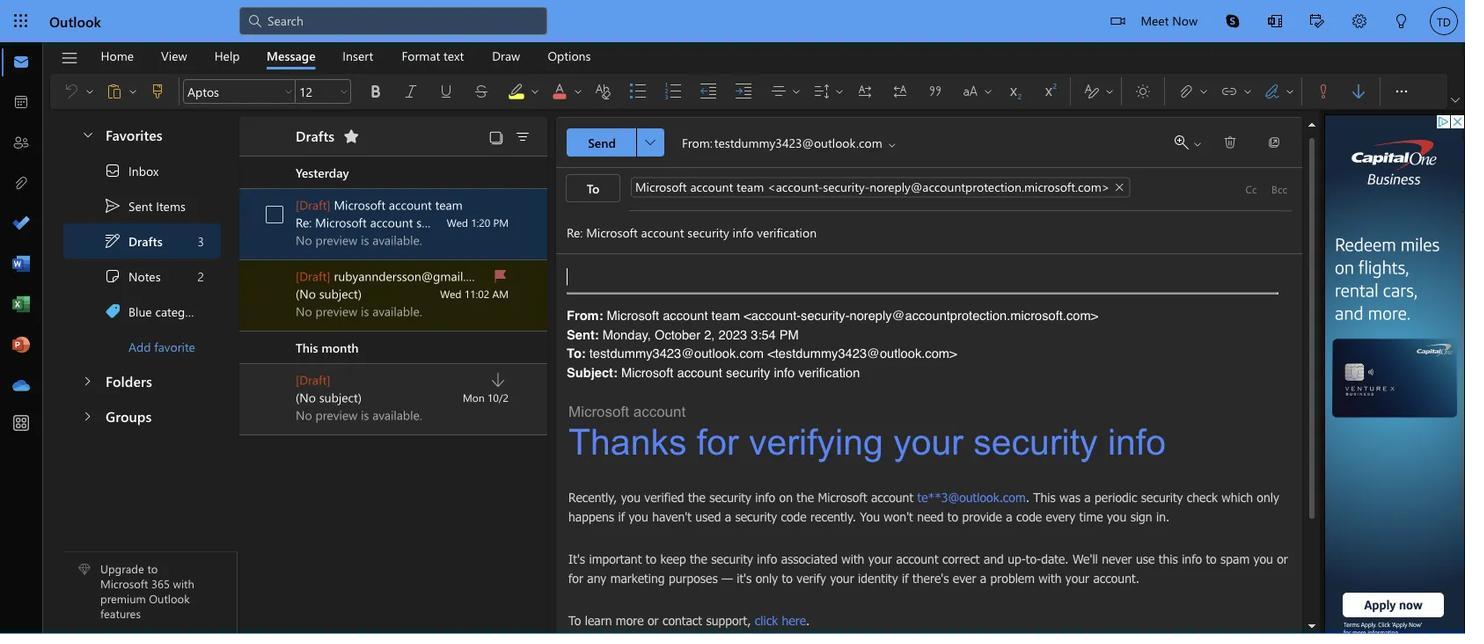 Task type: locate. For each thing, give the bounding box(es) containing it.
2 vertical spatial no
[[296, 407, 312, 423]]

team for from: microsoft account team <account-security-noreply@accountprotection.microsoft.com> sent: monday, october 2, 2023 3:54 pm to: testdummy3423@outlook.com <testdummy3423@outlook.com> subject: microsoft account security info verification
[[712, 308, 740, 323]]

security up was
[[974, 423, 1098, 463]]

2 is from the top
[[361, 303, 369, 320]]

 button
[[140, 77, 175, 106]]

microsoft down  dropdown button
[[636, 178, 687, 195]]

include group
[[1169, 74, 1298, 109]]

yesterday heading
[[239, 157, 548, 189]]

 button left favorites at the top left of page
[[72, 118, 102, 151]]

0 vertical spatial subject)
[[319, 286, 362, 302]]

preview down month
[[316, 407, 358, 423]]

.
[[1026, 490, 1030, 505], [806, 614, 810, 628]]

clipboard group
[[54, 74, 175, 109]]

0 vertical spatial [draft]
[[296, 197, 331, 213]]

 inside  
[[791, 86, 802, 97]]

1 available. from the top
[[373, 232, 422, 248]]

[draft] up re:
[[296, 197, 331, 213]]

<account- up 3:54
[[744, 308, 801, 323]]

1 vertical spatial wed
[[440, 287, 462, 301]]

correct
[[943, 552, 980, 567]]

(no
[[296, 286, 316, 302], [296, 390, 316, 406]]

it's
[[737, 571, 752, 586]]

and
[[984, 552, 1004, 567]]

from: right  dropdown button
[[682, 134, 713, 151]]

0 horizontal spatial code
[[781, 509, 807, 524]]

1 (no subject) from the top
[[296, 286, 362, 302]]

0 horizontal spatial verification
[[486, 214, 546, 231]]

1 vertical spatial is
[[361, 303, 369, 320]]

microsoft down subject:
[[569, 403, 629, 420]]

to right upgrade
[[147, 562, 158, 577]]

 button
[[1126, 77, 1161, 106]]

you right spam
[[1254, 552, 1274, 567]]

to left spam
[[1206, 552, 1217, 567]]

1 (no from the top
[[296, 286, 316, 302]]


[[489, 130, 504, 146]]

1 horizontal spatial only
[[1257, 490, 1280, 505]]

0 vertical spatial pm
[[493, 216, 509, 230]]

tab list containing home
[[87, 42, 605, 70]]

available. down re: microsoft account security info verification
[[373, 232, 422, 248]]

code left every
[[1017, 509, 1042, 524]]

no for 
[[296, 303, 312, 320]]

select a message checkbox down the yesterday
[[261, 201, 296, 229]]

1 vertical spatial this
[[1034, 490, 1056, 505]]

0 vertical spatial team
[[737, 178, 764, 195]]

 inside dropdown button
[[645, 137, 656, 148]]

monday,
[[603, 327, 651, 342]]

 right the font size text box
[[339, 86, 349, 97]]

the up used
[[688, 490, 706, 505]]

info right this
[[1182, 552, 1202, 567]]

1 vertical spatial subject)
[[319, 390, 362, 406]]

<testdummy3423@outlook.com>
[[768, 346, 957, 361]]

word image
[[12, 256, 30, 274]]

2 code from the left
[[1017, 509, 1042, 524]]

to-
[[1026, 552, 1041, 567]]

1 horizontal spatial 
[[1452, 96, 1460, 105]]

info inside message list list box
[[462, 214, 483, 231]]


[[1452, 96, 1460, 105], [645, 137, 656, 148]]

a right the ever
[[980, 571, 987, 586]]

for down it's
[[569, 571, 584, 586]]

security inside it's important to keep the security info associated with your account correct and up-to-date. we'll never use this info to spam you or for any marketing purposes — it's only to verify your identity if there's ever a problem with your account.
[[712, 552, 753, 567]]

verify
[[797, 571, 827, 586]]

1 vertical spatial no
[[296, 303, 312, 320]]

2 [draft] from the top
[[296, 268, 331, 284]]

increase indent image
[[735, 83, 770, 100]]

am
[[492, 287, 509, 301]]

 button down options button
[[542, 74, 586, 109]]

(no up this month
[[296, 286, 316, 302]]

1 vertical spatial select a message checkbox
[[261, 272, 296, 300]]

1 subject) from the top
[[319, 286, 362, 302]]

message
[[267, 48, 316, 64]]

team down from: testdummy3423@outlook.com 
[[737, 178, 764, 195]]

 inside  
[[1243, 86, 1253, 97]]


[[514, 129, 532, 146]]

premium features image
[[78, 564, 91, 576]]

1 horizontal spatial pm
[[780, 327, 799, 342]]

0 vertical spatial or
[[1277, 552, 1289, 567]]

info up wed 11:02 am
[[462, 214, 483, 231]]

Add a subject text field
[[556, 218, 1276, 246]]

 inside  
[[1199, 86, 1209, 97]]

this inside . this was a periodic security check which only happens if you haven't used a security code recently. you won't need to provide a code every time you sign in.
[[1034, 490, 1056, 505]]

2,
[[704, 327, 715, 342]]

 left 
[[573, 86, 584, 97]]

drafts right 
[[129, 233, 163, 249]]

text
[[444, 48, 464, 64]]

te**3@outlook.com
[[918, 490, 1026, 505]]

for
[[697, 423, 739, 463], [569, 571, 584, 586]]

spam
[[1221, 552, 1250, 567]]

0 vertical spatial if
[[618, 509, 625, 524]]

1 vertical spatial (no
[[296, 390, 316, 406]]


[[246, 12, 264, 30]]

to
[[587, 180, 600, 196], [569, 614, 581, 628]]

is down this month heading
[[361, 407, 369, 423]]

to inside message body, press alt+f10 to exit 'text box'
[[569, 614, 581, 628]]

0 vertical spatial available.
[[373, 232, 422, 248]]

0 horizontal spatial 
[[645, 137, 656, 148]]


[[489, 371, 507, 389]]

1 select a message checkbox from the top
[[261, 201, 296, 229]]

team inside "from: microsoft account team <account-security-noreply@accountprotection.microsoft.com> sent: monday, october 2, 2023 3:54 pm to: testdummy3423@outlook.com <testdummy3423@outlook.com> subject: microsoft account security info verification"
[[712, 308, 740, 323]]

 inside  
[[1285, 86, 1296, 97]]

0 vertical spatial drafts
[[296, 126, 335, 145]]

important
[[589, 552, 642, 567]]

 inside popup button
[[1452, 96, 1460, 105]]

with up identity
[[842, 552, 865, 567]]

0 vertical spatial no preview is available.
[[296, 232, 422, 248]]

 left the font size text box
[[283, 86, 294, 97]]

date.
[[1041, 552, 1069, 567]]


[[770, 83, 788, 100]]

 inside folders tree item
[[80, 375, 94, 389]]


[[402, 83, 420, 100]]

 button
[[358, 77, 393, 106]]

options
[[548, 48, 591, 64]]

a right was
[[1085, 490, 1091, 505]]

to inside to button
[[587, 180, 600, 196]]

 left  button
[[85, 86, 95, 97]]

1 vertical spatial available.
[[373, 303, 422, 320]]

. left was
[[1026, 490, 1030, 505]]

1 horizontal spatial verification
[[799, 365, 860, 380]]

0 vertical spatial for
[[697, 423, 739, 463]]

sent:
[[567, 327, 599, 342]]

 button inside folders tree item
[[71, 364, 103, 397]]

this left month
[[296, 340, 318, 356]]

no down re:
[[296, 232, 312, 248]]

0 horizontal spatial pm
[[493, 216, 509, 230]]

 search field
[[239, 0, 548, 40]]

security- down from: testdummy3423@outlook.com 
[[823, 178, 870, 195]]

 button left the "groups"
[[71, 400, 103, 432]]

account inside the microsoft account thanks for verifying your security info
[[633, 403, 686, 420]]

 right 
[[834, 86, 845, 97]]

0 vertical spatial security-
[[823, 178, 870, 195]]

1 vertical spatial pm
[[780, 327, 799, 342]]

 tree item
[[63, 188, 221, 224]]

info
[[462, 214, 483, 231], [774, 365, 795, 380], [1108, 423, 1166, 463], [755, 490, 776, 505], [757, 552, 778, 567], [1182, 552, 1202, 567]]

security up —
[[712, 552, 753, 567]]

2 vertical spatial preview
[[316, 407, 358, 423]]

Search field
[[266, 11, 537, 29]]

security left 1:20
[[417, 214, 458, 231]]

 inside  
[[834, 86, 845, 97]]


[[1268, 14, 1283, 28]]

(no for 
[[296, 390, 316, 406]]

0 horizontal spatial to
[[569, 614, 581, 628]]

0 vertical spatial preview
[[316, 232, 358, 248]]

1 vertical spatial no preview is available.
[[296, 303, 422, 320]]

1 vertical spatial testdummy3423@outlook.com
[[590, 346, 764, 361]]

to left 'keep'
[[646, 552, 657, 567]]

the
[[688, 490, 706, 505], [797, 490, 814, 505], [690, 552, 708, 567]]

you down periodic on the bottom
[[1107, 509, 1127, 524]]

click
[[755, 614, 778, 628]]

2 vertical spatial no preview is available.
[[296, 407, 422, 423]]

security- up <testdummy3423@outlook.com>
[[801, 308, 850, 323]]

powerpoint image
[[12, 337, 30, 355]]

security inside the microsoft account thanks for verifying your security info
[[974, 423, 1098, 463]]

team for [draft] microsoft account team
[[435, 197, 463, 213]]

 inside  
[[1105, 86, 1115, 97]]

1 horizontal spatial this
[[1034, 490, 1056, 505]]


[[104, 303, 121, 320]]

0 vertical spatial select a message checkbox
[[261, 201, 296, 229]]

1 horizontal spatial drafts
[[296, 126, 335, 145]]

1 horizontal spatial to
[[587, 180, 600, 196]]

for inside the microsoft account thanks for verifying your security info
[[697, 423, 739, 463]]

2 (no from the top
[[296, 390, 316, 406]]

no up this month
[[296, 303, 312, 320]]

2 vertical spatial [draft]
[[296, 372, 331, 388]]

1 vertical spatial (no subject)
[[296, 390, 362, 406]]

from: up sent:
[[567, 308, 603, 323]]

0 vertical spatial outlook
[[49, 11, 101, 30]]

1 no from the top
[[296, 232, 312, 248]]

1 horizontal spatial with
[[842, 552, 865, 567]]

0 vertical spatial only
[[1257, 490, 1280, 505]]

1 vertical spatial noreply@accountprotection.microsoft.com>
[[850, 308, 1099, 323]]

category
[[155, 303, 203, 320]]

tab list
[[87, 42, 605, 70]]

 button
[[1306, 77, 1341, 106]]

1 vertical spatial preview
[[316, 303, 358, 320]]

outlook inside the upgrade to microsoft 365 with premium outlook features
[[149, 591, 190, 607]]

this up every
[[1034, 490, 1056, 505]]

0 vertical spatial <account-
[[768, 178, 823, 195]]

1 horizontal spatial .
[[1026, 490, 1030, 505]]

 inside favorites tree item
[[81, 127, 95, 141]]

tab list inside the 'thanks for verifying your security info' application
[[87, 42, 605, 70]]

 right the send button
[[645, 137, 656, 148]]

only
[[1257, 490, 1280, 505], [756, 571, 778, 586]]

1 vertical spatial if
[[902, 571, 909, 586]]

or right more
[[648, 614, 659, 628]]

microsoft account thanks for verifying your security info
[[569, 403, 1166, 463]]

1 vertical spatial to
[[569, 614, 581, 628]]

security-
[[823, 178, 870, 195], [801, 308, 850, 323]]

1 vertical spatial from:
[[567, 308, 603, 323]]

favorites tree item
[[63, 118, 221, 153]]

0 vertical spatial is
[[361, 232, 369, 248]]

groups tree item
[[63, 400, 221, 435]]

2 subject) from the top
[[319, 390, 362, 406]]

if inside it's important to keep the security info associated with your account correct and up-to-date. we'll never use this info to spam you or for any marketing purposes — it's only to verify your identity if there's ever a problem with your account.
[[902, 571, 909, 586]]

 inside  
[[1193, 139, 1203, 150]]

 button inside groups tree item
[[71, 400, 103, 432]]

2 no preview is available. from the top
[[296, 303, 422, 320]]

never
[[1102, 552, 1133, 567]]

0 horizontal spatial with
[[173, 576, 194, 592]]

1 horizontal spatial if
[[902, 571, 909, 586]]

1 is from the top
[[361, 232, 369, 248]]

to left 'learn'
[[569, 614, 581, 628]]

subject) down month
[[319, 390, 362, 406]]

with right 365 at the left bottom
[[173, 576, 194, 592]]

1 vertical spatial or
[[648, 614, 659, 628]]

to for to learn more or contact support, click here .
[[569, 614, 581, 628]]


[[1315, 83, 1333, 100]]

associated
[[781, 552, 838, 567]]

help
[[214, 48, 240, 64]]

 button inside favorites tree item
[[72, 118, 102, 151]]

info inside the microsoft account thanks for verifying your security info
[[1108, 423, 1166, 463]]

favorite
[[154, 339, 195, 355]]

preview for 
[[316, 303, 358, 320]]

 inside groups tree item
[[80, 410, 94, 424]]

microsoft inside the upgrade to microsoft 365 with premium outlook features
[[100, 576, 148, 592]]

 button
[[393, 77, 429, 106]]

security- inside "from: microsoft account team <account-security-noreply@accountprotection.microsoft.com> sent: monday, october 2, 2023 3:54 pm to: testdummy3423@outlook.com <testdummy3423@outlook.com> subject: microsoft account security info verification"
[[801, 308, 850, 323]]

0 horizontal spatial from:
[[567, 308, 603, 323]]

1 vertical spatial team
[[435, 197, 463, 213]]

account inside it's important to keep the security info associated with your account correct and up-to-date. we'll never use this info to spam you or for any marketing purposes — it's only to verify your identity if there's ever a problem with your account.
[[896, 552, 939, 567]]

Select a message checkbox
[[261, 376, 296, 404]]

outlook right premium
[[149, 591, 190, 607]]

 left the "groups"
[[80, 410, 94, 424]]

1 horizontal spatial for
[[697, 423, 739, 463]]

0 horizontal spatial .
[[806, 614, 810, 628]]

 
[[1264, 83, 1296, 100]]

noreply@accountprotection.microsoft.com>
[[870, 178, 1110, 195], [850, 308, 1099, 323]]

1 vertical spatial drafts
[[129, 233, 163, 249]]

available. down [draft] rubyanndersson@gmail.com 
[[373, 303, 422, 320]]

options button
[[535, 42, 604, 70]]

verification up 
[[486, 214, 546, 231]]

microsoft inside the microsoft account thanks for verifying your security info
[[569, 403, 629, 420]]

0 vertical spatial to
[[587, 180, 600, 196]]

 right 
[[1285, 86, 1296, 97]]

(no subject)
[[296, 286, 362, 302], [296, 390, 362, 406]]

cc
[[1246, 182, 1257, 196]]

0 vertical spatial .
[[1026, 490, 1030, 505]]

1 horizontal spatial code
[[1017, 509, 1042, 524]]

to
[[948, 509, 959, 524], [646, 552, 657, 567], [1206, 552, 1217, 567], [147, 562, 158, 577], [782, 571, 793, 586]]

select a message checkbox down re:
[[261, 272, 296, 300]]

wed left 1:20
[[447, 216, 468, 230]]

help button
[[201, 42, 253, 70]]

to learn more or contact support, click here .
[[569, 614, 810, 628]]

1 horizontal spatial outlook
[[149, 591, 190, 607]]

2 vertical spatial is
[[361, 407, 369, 423]]


[[60, 49, 79, 67]]

 button
[[1297, 0, 1339, 44]]

0 vertical spatial 
[[1452, 96, 1460, 105]]

ever
[[953, 571, 977, 586]]

[draft] inside [draft] rubyanndersson@gmail.com 
[[296, 268, 331, 284]]

support,
[[706, 614, 751, 628]]


[[1111, 14, 1125, 28]]

this inside heading
[[296, 340, 318, 356]]

0 vertical spatial noreply@accountprotection.microsoft.com>
[[870, 178, 1110, 195]]

select a message image
[[266, 206, 283, 224]]

1 vertical spatial outlook
[[149, 591, 190, 607]]

1:20
[[471, 216, 490, 230]]

 right ''
[[1193, 139, 1203, 150]]

up-
[[1008, 552, 1026, 567]]

 left favorites at the top left of page
[[81, 127, 95, 141]]

(no subject) for 
[[296, 286, 362, 302]]

 tree item
[[63, 294, 221, 329]]

1 vertical spatial only
[[756, 571, 778, 586]]

verified
[[645, 490, 684, 505]]

0 vertical spatial verification
[[486, 214, 546, 231]]

 button down  'button'
[[54, 74, 97, 109]]

2 select a message checkbox from the top
[[261, 272, 296, 300]]

 button inside include 'group'
[[1241, 77, 1255, 106]]

Font text field
[[184, 81, 281, 102]]

 button left folders
[[71, 364, 103, 397]]

no for account
[[296, 232, 312, 248]]

0 horizontal spatial outlook
[[49, 11, 101, 30]]

to left verify
[[782, 571, 793, 586]]

2 vertical spatial team
[[712, 308, 740, 323]]

microsoft inside button
[[636, 178, 687, 195]]

security- inside button
[[823, 178, 870, 195]]

1 horizontal spatial or
[[1277, 552, 1289, 567]]

noreply@accountprotection.microsoft.com> inside microsoft account team <account-security-noreply@accountprotection.microsoft.com> button
[[870, 178, 1110, 195]]

re: microsoft account security info verification
[[296, 214, 546, 231]]

. right click
[[806, 614, 810, 628]]

0 vertical spatial from:
[[682, 134, 713, 151]]

available. down this month heading
[[373, 407, 422, 423]]


[[104, 197, 121, 215]]

[draft] down re:
[[296, 268, 331, 284]]

1 vertical spatial security-
[[801, 308, 850, 323]]

with
[[842, 552, 865, 567], [1039, 571, 1062, 586], [173, 576, 194, 592]]

1 vertical spatial [draft]
[[296, 268, 331, 284]]

1 vertical spatial .
[[806, 614, 810, 628]]

 button left font color icon
[[528, 77, 542, 106]]

this
[[296, 340, 318, 356], [1034, 490, 1056, 505]]

 right  popup button
[[1452, 96, 1460, 105]]

pm inside "from: microsoft account team <account-security-noreply@accountprotection.microsoft.com> sent: monday, october 2, 2023 3:54 pm to: testdummy3423@outlook.com <testdummy3423@outlook.com> subject: microsoft account security info verification"
[[780, 327, 799, 342]]


[[1264, 83, 1282, 100]]

sign
[[1131, 509, 1153, 524]]

1 vertical spatial for
[[569, 571, 584, 586]]

1 vertical spatial 
[[645, 137, 656, 148]]

no preview is available. up month
[[296, 303, 422, 320]]

team up 2023
[[712, 308, 740, 323]]

for inside it's important to keep the security info associated with your account correct and up-to-date. we'll never use this info to spam you or for any marketing purposes — it's only to verify your identity if there's ever a problem with your account.
[[569, 571, 584, 586]]

from:
[[682, 134, 713, 151], [567, 308, 603, 323]]

 button
[[429, 77, 464, 106]]

microsoft up recently. on the right of page
[[818, 490, 868, 505]]

2 horizontal spatial with
[[1039, 571, 1062, 586]]

decrease indent image
[[700, 83, 735, 100]]

 right 
[[983, 86, 994, 97]]


[[1135, 83, 1152, 100]]

the up purposes
[[690, 552, 708, 567]]

no down select a message checkbox
[[296, 407, 312, 423]]

preview for account
[[316, 232, 358, 248]]

0 vertical spatial (no
[[296, 286, 316, 302]]

verification down <testdummy3423@outlook.com>
[[799, 365, 860, 380]]

1 vertical spatial <account-
[[744, 308, 801, 323]]

 button for favorites
[[72, 118, 102, 151]]

0 horizontal spatial only
[[756, 571, 778, 586]]

testdummy3423@outlook.com down  
[[715, 134, 883, 151]]

2 available. from the top
[[373, 303, 422, 320]]

folders tree item
[[63, 364, 221, 400]]

only right which
[[1257, 490, 1280, 505]]

1 horizontal spatial from:
[[682, 134, 713, 151]]

add favorite tree item
[[63, 329, 221, 364]]

 left folders
[[80, 375, 94, 389]]

to down the send button
[[587, 180, 600, 196]]


[[104, 268, 121, 285]]

Select a message checkbox
[[261, 201, 296, 229], [261, 272, 296, 300]]

0 vertical spatial this
[[296, 340, 318, 356]]

10/2
[[488, 391, 509, 405]]

2
[[198, 268, 204, 285]]

no preview is available. for account
[[296, 232, 422, 248]]

0 horizontal spatial this
[[296, 340, 318, 356]]

features
[[100, 606, 141, 622]]

pm inside message list list box
[[493, 216, 509, 230]]

microsoft right re:
[[315, 214, 367, 231]]

(no subject) down this month
[[296, 390, 362, 406]]

3 is from the top
[[361, 407, 369, 423]]

verification inside "from: microsoft account team <account-security-noreply@accountprotection.microsoft.com> sent: monday, october 2, 2023 3:54 pm to: testdummy3423@outlook.com <testdummy3423@outlook.com> subject: microsoft account security info verification"
[[799, 365, 860, 380]]

outlook up 
[[49, 11, 101, 30]]

0 horizontal spatial if
[[618, 509, 625, 524]]

0 vertical spatial (no subject)
[[296, 286, 362, 302]]

 up microsoft account team <account-security-noreply@accountprotection.microsoft.com> button
[[887, 140, 898, 150]]

0 vertical spatial no
[[296, 232, 312, 248]]

the inside it's important to keep the security info associated with your account correct and up-to-date. we'll never use this info to spam you or for any marketing purposes — it's only to verify your identity if there's ever a problem with your account.
[[690, 552, 708, 567]]

1 preview from the top
[[316, 232, 358, 248]]

te**3@outlook.com link
[[918, 490, 1026, 505]]

outlook
[[49, 11, 101, 30], [149, 591, 190, 607]]

0 horizontal spatial drafts
[[129, 233, 163, 249]]

testdummy3423@outlook.com inside "from: microsoft account team <account-security-noreply@accountprotection.microsoft.com> sent: monday, october 2, 2023 3:54 pm to: testdummy3423@outlook.com <testdummy3423@outlook.com> subject: microsoft account security info verification"
[[590, 346, 764, 361]]

or inside it's important to keep the security info associated with your account correct and up-to-date. we'll never use this info to spam you or for any marketing purposes — it's only to verify your identity if there's ever a problem with your account.
[[1277, 552, 1289, 567]]

1 [draft] from the top
[[296, 197, 331, 213]]

a right provide
[[1006, 509, 1013, 524]]

1 vertical spatial verification
[[799, 365, 860, 380]]

security down recently, you verified the security info on the microsoft account te**3@outlook.com
[[735, 509, 777, 524]]

drafts left  button
[[296, 126, 335, 145]]

microsoft down monday,
[[621, 365, 674, 380]]

if inside . this was a periodic security check which only happens if you haven't used a security code recently. you won't need to provide a code every time you sign in.
[[618, 509, 625, 524]]

no preview is available. down [draft] microsoft account team
[[296, 232, 422, 248]]

To text field
[[629, 177, 1238, 201]]

info down 3:54
[[774, 365, 795, 380]]

inbox
[[129, 163, 159, 179]]

Font size text field
[[296, 81, 336, 102]]

code down recently, you verified the security info on the microsoft account te**3@outlook.com
[[781, 509, 807, 524]]

basic text group
[[183, 74, 1076, 109]]

your down we'll
[[1066, 571, 1090, 586]]


[[1311, 14, 1325, 28]]

or right spam
[[1277, 552, 1289, 567]]

2 preview from the top
[[316, 303, 358, 320]]

microsoft down yesterday heading
[[334, 197, 386, 213]]

available. for account
[[373, 232, 422, 248]]

message list list box
[[239, 157, 548, 634]]

wed for 
[[440, 287, 462, 301]]

team inside message list list box
[[435, 197, 463, 213]]

this month
[[296, 340, 359, 356]]

2 no from the top
[[296, 303, 312, 320]]

from: inside "from: microsoft account team <account-security-noreply@accountprotection.microsoft.com> sent: monday, october 2, 2023 3:54 pm to: testdummy3423@outlook.com <testdummy3423@outlook.com> subject: microsoft account security info verification"
[[567, 308, 603, 323]]

2 (no subject) from the top
[[296, 390, 362, 406]]

subject) for 
[[319, 286, 362, 302]]

text highlight color image
[[508, 83, 543, 100]]

microsoft account team <account-security-noreply@accountprotection.microsoft.com> button
[[631, 177, 1131, 198]]

periodic
[[1095, 490, 1138, 505]]

1 no preview is available. from the top
[[296, 232, 422, 248]]

from: testdummy3423@outlook.com 
[[682, 134, 898, 151]]

subject) for 
[[319, 390, 362, 406]]

0 vertical spatial wed
[[447, 216, 468, 230]]

 right 
[[128, 86, 138, 97]]

0 horizontal spatial for
[[569, 571, 584, 586]]

2 vertical spatial available.
[[373, 407, 422, 423]]



Task type: vqa. For each thing, say whether or not it's contained in the screenshot.

yes



Task type: describe. For each thing, give the bounding box(es) containing it.
select a message checkbox for 
[[261, 272, 296, 300]]

people image
[[12, 135, 30, 152]]

 button inside basic text group
[[528, 77, 542, 106]]

 inside dropdown button
[[573, 86, 584, 97]]

 button down message button on the top
[[282, 79, 296, 104]]

 button
[[1213, 129, 1248, 157]]

only inside . this was a periodic security check which only happens if you haven't used a security code recently. you won't need to provide a code every time you sign in.
[[1257, 490, 1280, 505]]

 for  dropdown button
[[645, 137, 656, 148]]

[draft] for microsoft account team
[[296, 197, 331, 213]]

outlook link
[[49, 0, 101, 42]]

message list section
[[239, 113, 548, 634]]

 sent items
[[104, 197, 186, 215]]

to do image
[[12, 216, 30, 233]]

subscript image
[[1005, 83, 1040, 100]]

you inside it's important to keep the security info associated with your account correct and up-to-date. we'll never use this info to spam you or for any marketing purposes — it's only to verify your identity if there's ever a problem with your account.
[[1254, 552, 1274, 567]]

excel image
[[12, 297, 30, 314]]

 left font color icon
[[530, 86, 540, 97]]

from: for microsoft
[[567, 308, 603, 323]]

<account- inside "from: microsoft account team <account-security-noreply@accountprotection.microsoft.com> sent: monday, october 2, 2023 3:54 pm to: testdummy3423@outlook.com <testdummy3423@outlook.com> subject: microsoft account security info verification"
[[744, 308, 801, 323]]

info left associated
[[757, 552, 778, 567]]

 tree item
[[63, 224, 221, 259]]

groups
[[106, 406, 152, 425]]

 button
[[1448, 92, 1464, 109]]

3 preview from the top
[[316, 407, 358, 423]]

drafts inside drafts 
[[296, 126, 335, 145]]

click here link
[[755, 614, 806, 628]]

 button
[[484, 124, 509, 149]]

 
[[106, 83, 138, 100]]

favorites tree
[[63, 111, 221, 364]]

is for 
[[361, 303, 369, 320]]

cc button
[[1238, 175, 1266, 203]]

your right verify
[[830, 571, 854, 586]]

 for  popup button
[[1452, 96, 1460, 105]]

3 no from the top
[[296, 407, 312, 423]]

 
[[1178, 83, 1209, 100]]

 tree item
[[63, 153, 221, 188]]

you left verified
[[621, 490, 641, 505]]

 drafts
[[104, 232, 163, 250]]

 button
[[585, 77, 621, 106]]

 button
[[636, 129, 665, 157]]

 button
[[1339, 0, 1381, 44]]

calendar image
[[12, 94, 30, 112]]

with inside the upgrade to microsoft 365 with premium outlook features
[[173, 576, 194, 592]]

happens
[[569, 509, 614, 524]]

verifying
[[749, 423, 884, 463]]

to for to
[[587, 180, 600, 196]]

october
[[655, 327, 701, 342]]


[[104, 232, 121, 250]]

1 code from the left
[[781, 509, 807, 524]]

yesterday
[[296, 164, 349, 181]]

we'll
[[1073, 552, 1098, 567]]

is for account
[[361, 232, 369, 248]]

bcc button
[[1266, 175, 1294, 203]]

your inside the microsoft account thanks for verifying your security info
[[894, 423, 964, 463]]

sent
[[129, 198, 153, 214]]

this
[[1159, 552, 1178, 567]]

superscript image
[[1040, 83, 1076, 100]]


[[492, 268, 510, 285]]

files image
[[12, 175, 30, 193]]

 button
[[1341, 77, 1377, 106]]

 button down the draw button
[[499, 74, 543, 109]]


[[367, 83, 385, 100]]

<account- inside microsoft account team <account-security-noreply@accountprotection.microsoft.com> button
[[768, 178, 823, 195]]

microsoft account team <account-security-noreply@accountprotection.microsoft.com>
[[636, 178, 1110, 195]]

contact
[[663, 614, 702, 628]]

wed for microsoft account team
[[447, 216, 468, 230]]

identity
[[858, 571, 898, 586]]

month
[[322, 340, 359, 356]]

thanks for verifying your security info application
[[0, 0, 1466, 635]]

from: microsoft account team <account-security-noreply@accountprotection.microsoft.com> sent: monday, october 2, 2023 3:54 pm to: testdummy3423@outlook.com <testdummy3423@outlook.com> subject: microsoft account security info verification
[[567, 308, 1099, 380]]

to inside the upgrade to microsoft 365 with premium outlook features
[[147, 562, 158, 577]]

bullets image
[[629, 83, 665, 100]]

meet
[[1141, 12, 1169, 28]]


[[856, 83, 874, 100]]


[[962, 83, 980, 100]]

 button for groups
[[71, 400, 103, 432]]

only inside it's important to keep the security info associated with your account correct and up-to-date. we'll never use this info to spam you or for any marketing purposes — it's only to verify your identity if there's ever a problem with your account.
[[756, 571, 778, 586]]


[[1221, 83, 1238, 100]]

tags group
[[1306, 74, 1377, 106]]

use
[[1136, 552, 1155, 567]]

 
[[770, 83, 802, 100]]

upgrade
[[100, 562, 144, 577]]

a right used
[[725, 509, 732, 524]]

 
[[1175, 136, 1203, 150]]

more apps image
[[12, 415, 30, 433]]

[draft] for 
[[296, 268, 331, 284]]

security inside "from: microsoft account team <account-security-noreply@accountprotection.microsoft.com> sent: monday, october 2, 2023 3:54 pm to: testdummy3423@outlook.com <testdummy3423@outlook.com> subject: microsoft account security info verification"
[[726, 365, 771, 380]]

from: for testdummy3423@outlook.com
[[682, 134, 713, 151]]

marketing
[[611, 571, 665, 586]]

now
[[1173, 12, 1198, 28]]

subject:
[[567, 365, 618, 380]]

 button
[[848, 77, 883, 106]]

noreply@accountprotection.microsoft.com> inside "from: microsoft account team <account-security-noreply@accountprotection.microsoft.com> sent: monday, october 2, 2023 3:54 pm to: testdummy3423@outlook.com <testdummy3423@outlook.com> subject: microsoft account security info verification"
[[850, 308, 1099, 323]]

problem
[[991, 571, 1035, 586]]


[[437, 83, 455, 100]]

onedrive image
[[12, 378, 30, 395]]

home button
[[88, 42, 147, 70]]

the right 'on'
[[797, 490, 814, 505]]

info left 'on'
[[755, 490, 776, 505]]

no preview is available. for 
[[296, 303, 422, 320]]

premium
[[100, 591, 146, 607]]

account inside button
[[690, 178, 733, 195]]

home
[[101, 48, 134, 64]]

drafts inside  drafts
[[129, 233, 163, 249]]


[[149, 83, 166, 100]]

info inside "from: microsoft account team <account-security-noreply@accountprotection.microsoft.com> sent: monday, october 2, 2023 3:54 pm to: testdummy3423@outlook.com <testdummy3423@outlook.com> subject: microsoft account security info verification"
[[774, 365, 795, 380]]

security inside message list list box
[[417, 214, 458, 231]]


[[594, 83, 612, 100]]

items
[[156, 198, 186, 214]]

 inside ' '
[[983, 86, 994, 97]]

Message body, press Alt+F10 to exit text field
[[567, 268, 1292, 635]]

add favorite
[[129, 339, 195, 355]]

security up the in.
[[1141, 490, 1183, 505]]

 inside from: testdummy3423@outlook.com 
[[887, 140, 898, 150]]

folders
[[106, 371, 152, 390]]

3:54
[[751, 327, 776, 342]]

(no subject) for 
[[296, 390, 362, 406]]

 inside the  
[[128, 86, 138, 97]]


[[343, 128, 360, 145]]

 notes
[[104, 268, 161, 285]]

3 available. from the top
[[373, 407, 422, 423]]

outlook inside 'banner'
[[49, 11, 101, 30]]

left-rail-appbar navigation
[[4, 42, 39, 407]]

 button right the font size text box
[[337, 79, 351, 104]]

 button left 
[[83, 77, 97, 106]]

you down verified
[[629, 509, 649, 524]]

0 vertical spatial testdummy3423@outlook.com
[[715, 134, 883, 151]]

won't
[[884, 509, 913, 524]]

drafts heading
[[273, 117, 366, 156]]

3 no preview is available. from the top
[[296, 407, 422, 423]]

used
[[696, 509, 721, 524]]


[[1084, 83, 1101, 100]]

team inside button
[[737, 178, 764, 195]]

your up identity
[[869, 552, 893, 567]]

this month heading
[[239, 332, 548, 364]]

numbering image
[[665, 83, 700, 100]]

[draft] microsoft account team
[[296, 197, 463, 213]]

2023
[[719, 327, 747, 342]]

available. for 
[[373, 303, 422, 320]]

0 horizontal spatial or
[[648, 614, 659, 628]]

mail image
[[12, 54, 30, 71]]

. inside . this was a periodic security check which only happens if you haven't used a security code recently. you won't need to provide a code every time you sign in.
[[1026, 490, 1030, 505]]


[[892, 83, 909, 100]]

3 [draft] from the top
[[296, 372, 331, 388]]

11:02
[[465, 287, 490, 301]]

(no for 
[[296, 286, 316, 302]]

td image
[[1430, 7, 1459, 35]]


[[1393, 83, 1411, 100]]

select a message checkbox for microsoft account team
[[261, 201, 296, 229]]

 tree item
[[63, 259, 221, 294]]

recently, you verified the security info on the microsoft account te**3@outlook.com
[[569, 490, 1026, 505]]

 
[[1221, 83, 1253, 100]]

to inside . this was a periodic security check which only happens if you haven't used a security code recently. you won't need to provide a code every time you sign in.
[[948, 509, 959, 524]]


[[813, 83, 831, 100]]

mon 10/2
[[463, 391, 509, 405]]

view
[[161, 48, 187, 64]]

wed 11:02 am
[[440, 287, 509, 301]]

security up used
[[710, 490, 752, 505]]

verification inside message list list box
[[486, 214, 546, 231]]

a inside it's important to keep the security info associated with your account correct and up-to-date. we'll never use this info to spam you or for any marketing purposes — it's only to verify your identity if there's ever a problem with your account.
[[980, 571, 987, 586]]

font color image
[[551, 83, 586, 100]]

there's
[[913, 571, 949, 586]]

 button
[[52, 43, 87, 73]]

 button right 
[[126, 77, 140, 106]]

 button for folders
[[71, 364, 103, 397]]

microsoft up monday,
[[607, 308, 659, 323]]

outlook banner
[[0, 0, 1466, 44]]

time
[[1080, 509, 1103, 524]]



